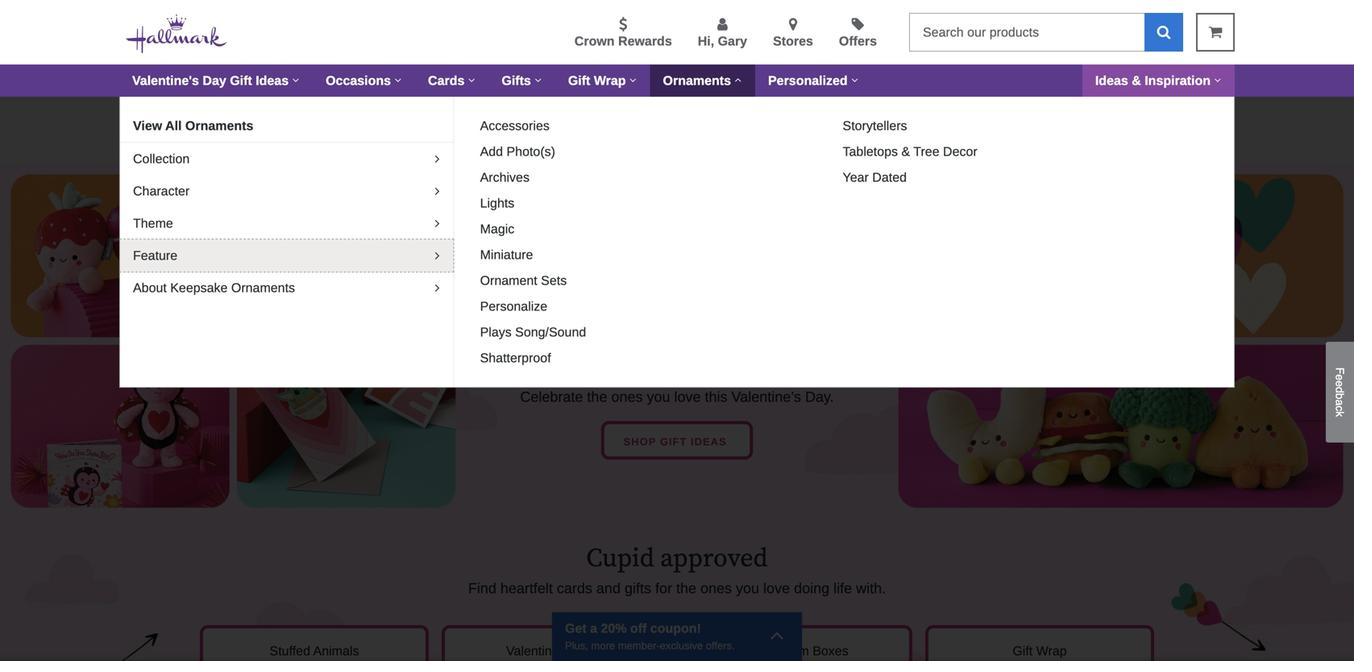 Task type: vqa. For each thing, say whether or not it's contained in the screenshot.
right "sign"
no



Task type: describe. For each thing, give the bounding box(es) containing it.
2 to from the left
[[1167, 112, 1178, 125]]

2 e from the top
[[1334, 381, 1347, 387]]

shop
[[624, 436, 656, 448]]

a inside button
[[1334, 399, 1347, 406]]

a right not
[[781, 112, 788, 125]]

song/sound
[[515, 325, 586, 339]]

f
[[1334, 367, 1347, 374]]

shatterproof
[[480, 351, 551, 365]]

menu inside banner
[[253, 14, 896, 51]]

year dated
[[843, 170, 907, 185]]

plays song/sound
[[480, 325, 586, 339]]

lights
[[480, 196, 515, 210]]

valentine's inside valentine's day gift ideas link
[[132, 73, 199, 88]]

miniature link
[[474, 245, 540, 264]]

offers.
[[706, 640, 735, 652]]

wrap inside the cupid approved "region"
[[1036, 644, 1067, 658]]

life
[[834, 580, 852, 596]]

hi,
[[698, 34, 714, 48]]

approved
[[660, 542, 768, 575]]

ornament sets link
[[474, 271, 573, 290]]

& for tree
[[902, 144, 910, 159]]

none search field inside banner
[[909, 13, 1183, 52]]

dated
[[873, 170, 907, 185]]

shatterproof link
[[474, 348, 558, 368]]

0 vertical spatial day.
[[414, 112, 437, 125]]

tabletops & tree decor link
[[836, 142, 984, 161]]

details
[[278, 136, 316, 148]]

cards link
[[415, 64, 489, 97]]

this
[[705, 389, 728, 405]]

free shipping on $30+ with crown rewards. not a member?
[[511, 112, 843, 125]]

crown inside "link"
[[575, 34, 615, 48]]

view
[[133, 119, 162, 133]]

classroom boxes link
[[684, 625, 913, 661]]

gifts link
[[489, 64, 555, 97]]

personalized
[[768, 73, 848, 88]]

0 vertical spatial for
[[331, 112, 347, 125]]

your
[[990, 112, 1016, 125]]

member-
[[618, 640, 660, 652]]

collection
[[133, 152, 190, 166]]

find
[[468, 580, 496, 596]]

exclusive
[[660, 640, 703, 652]]

view all ornaments
[[133, 119, 253, 133]]

rewards
[[618, 34, 672, 48]]

stuffed animals
[[270, 644, 359, 658]]

stores link
[[773, 17, 813, 51]]

hi, gary link
[[698, 17, 747, 51]]

and
[[596, 580, 621, 596]]

ideas
[[691, 436, 727, 448]]

about keepsake ornaments
[[133, 281, 295, 295]]

it
[[321, 112, 328, 125]]

valentine's inside cupid approved main content
[[350, 112, 410, 125]]

order by wed., feb. 7 to get it for valentine's day.
[[164, 112, 437, 125]]

2 with from the left
[[964, 112, 987, 125]]

decor
[[943, 144, 978, 159]]

crown rewards link
[[575, 17, 672, 51]]

add
[[480, 144, 503, 159]]

gifts
[[502, 73, 531, 88]]

Search our products search field
[[909, 13, 1145, 52]]

ornaments inside 'link'
[[663, 73, 731, 88]]

off
[[630, 621, 647, 636]]

card
[[936, 112, 961, 125]]

personalize link
[[474, 297, 554, 316]]

gift
[[660, 436, 687, 448]]

crown inside cupid approved main content
[[664, 112, 700, 125]]

cards inside banner
[[428, 73, 465, 88]]

more
[[591, 640, 615, 652]]

accessories
[[480, 119, 550, 133]]

rewards.
[[704, 112, 755, 125]]

2 ideas from the left
[[1095, 73, 1128, 88]]

not
[[759, 112, 778, 125]]

shopping cart image
[[1209, 25, 1222, 39]]

classroom boxes
[[748, 644, 849, 658]]

celebrate
[[520, 389, 583, 405]]

b
[[1334, 393, 1347, 399]]

message
[[1069, 112, 1119, 125]]

ornament sets
[[480, 273, 567, 288]]

gifts
[[625, 580, 651, 596]]

tree
[[914, 144, 940, 159]]

1 e from the top
[[1334, 374, 1347, 381]]

send
[[895, 112, 923, 125]]

you inside the cupid approved find heartfelt cards and gifts for the ones you love doing life with.
[[736, 580, 759, 596]]

1 vertical spatial icon image
[[770, 624, 784, 646]]

accessories link
[[474, 116, 556, 135]]

directly
[[1122, 112, 1163, 125]]

photo
[[1019, 112, 1051, 125]]

0 vertical spatial the
[[587, 389, 607, 405]]

with.
[[856, 580, 886, 596]]

0 horizontal spatial love
[[674, 389, 701, 405]]

f e e d b a c k button
[[1326, 342, 1354, 443]]

banner containing crown rewards
[[0, 0, 1354, 388]]

gift wrap link inside the cupid approved "region"
[[925, 625, 1154, 661]]

7
[[277, 112, 283, 125]]

about
[[133, 281, 167, 295]]

get
[[565, 621, 587, 636]]

or
[[1054, 112, 1066, 125]]

cupid approved banner
[[193, 542, 1161, 599]]

hi, gary
[[698, 34, 747, 48]]

cards
[[557, 580, 592, 596]]

a left 'card'
[[927, 112, 933, 125]]

valentine's inside the cupid approved "region"
[[506, 644, 568, 658]]

cupid approved region
[[0, 517, 1354, 661]]

inspiration
[[1145, 73, 1211, 88]]



Task type: locate. For each thing, give the bounding box(es) containing it.
1 vertical spatial gift wrap link
[[925, 625, 1154, 661]]

0 horizontal spatial day.
[[414, 112, 437, 125]]

0 horizontal spatial you
[[647, 389, 670, 405]]

1 horizontal spatial crown
[[664, 112, 700, 125]]

1 horizontal spatial to
[[1167, 112, 1178, 125]]

0 vertical spatial valentine's
[[132, 73, 199, 88]]

0 vertical spatial cards
[[428, 73, 465, 88]]

1 with from the left
[[638, 112, 661, 125]]

2 vertical spatial ornaments
[[231, 281, 295, 295]]

a
[[781, 112, 788, 125], [927, 112, 933, 125], [1334, 399, 1347, 406], [590, 621, 597, 636]]

1 horizontal spatial &
[[1132, 73, 1141, 88]]

by
[[199, 112, 212, 125]]

1 horizontal spatial valentine's
[[350, 112, 410, 125]]

1 horizontal spatial gift wrap link
[[925, 625, 1154, 661]]

day.
[[414, 112, 437, 125], [805, 389, 834, 405]]

1 vertical spatial the
[[676, 580, 697, 596]]

1 horizontal spatial you
[[736, 580, 759, 596]]

banner
[[0, 0, 1354, 388]]

0 horizontal spatial ones
[[611, 389, 643, 405]]

classroom
[[748, 644, 809, 658]]

20%
[[601, 621, 627, 636]]

crown down ornaments 'link'
[[664, 112, 700, 125]]

you up gift
[[647, 389, 670, 405]]

0 vertical spatial love
[[674, 389, 701, 405]]

free shipping on $30+ with crown rewards. not a member? link
[[502, 110, 852, 151]]

storytellers link
[[836, 116, 914, 135]]

1 vertical spatial cards
[[572, 644, 606, 658]]

ones down approved
[[701, 580, 732, 596]]

1 horizontal spatial wrap
[[1036, 644, 1067, 658]]

valentine's down get
[[506, 644, 568, 658]]

archives link
[[474, 168, 536, 187]]

1 horizontal spatial day.
[[805, 389, 834, 405]]

& for inspiration
[[1132, 73, 1141, 88]]

gary
[[718, 34, 747, 48]]

wed.,
[[216, 112, 246, 125]]

storytellers
[[843, 119, 907, 133]]

ones up shop
[[611, 389, 643, 405]]

for
[[331, 112, 347, 125], [655, 580, 672, 596]]

0 horizontal spatial to
[[286, 112, 297, 125]]

1 horizontal spatial icon image
[[770, 624, 784, 646]]

1 vertical spatial wrap
[[1036, 644, 1067, 658]]

the
[[587, 389, 607, 405], [676, 580, 697, 596]]

0 horizontal spatial wrap
[[594, 73, 626, 88]]

on
[[591, 112, 605, 125]]

crown left rewards
[[575, 34, 615, 48]]

2 horizontal spatial gift
[[1013, 644, 1033, 658]]

day
[[203, 73, 226, 88]]

1 vertical spatial day.
[[805, 389, 834, 405]]

love inside the cupid approved find heartfelt cards and gifts for the ones you love doing life with.
[[763, 580, 790, 596]]

1 horizontal spatial cards
[[572, 644, 606, 658]]

0 horizontal spatial &
[[902, 144, 910, 159]]

0 horizontal spatial gift wrap link
[[555, 64, 650, 97]]

shipping
[[538, 112, 588, 125]]

love left this
[[674, 389, 701, 405]]

0 vertical spatial you
[[647, 389, 670, 405]]

cupid approved image
[[0, 517, 1354, 661]]

1 vertical spatial valentine's
[[350, 112, 410, 125]]

0 horizontal spatial for
[[331, 112, 347, 125]]

to left them.
[[1167, 112, 1178, 125]]

1 horizontal spatial with
[[964, 112, 987, 125]]

1 vertical spatial you
[[736, 580, 759, 596]]

cards left the gifts
[[428, 73, 465, 88]]

lights link
[[474, 193, 521, 213]]

keepsake
[[170, 281, 228, 295]]

valentine's cards
[[506, 644, 606, 658]]

1 horizontal spatial tab list
[[467, 110, 1221, 374]]

photo(s)
[[507, 144, 555, 159]]

add photo(s)
[[480, 144, 555, 159]]

cupid approved main content
[[0, 97, 1354, 661]]

valentine's right this
[[732, 389, 801, 405]]

& inside 'tab list'
[[902, 144, 910, 159]]

plus,
[[565, 640, 588, 652]]

boxes
[[813, 644, 849, 658]]

you
[[647, 389, 670, 405], [736, 580, 759, 596]]

heartfelt
[[501, 580, 553, 596]]

ornament
[[480, 273, 537, 288]]

0 vertical spatial gift wrap
[[568, 73, 626, 88]]

personalized link
[[755, 64, 872, 97]]

1 horizontal spatial gift wrap
[[1013, 644, 1067, 658]]

0 vertical spatial ornaments
[[663, 73, 731, 88]]

1 horizontal spatial valentine's
[[732, 389, 801, 405]]

personalize
[[480, 299, 548, 314]]

doing
[[794, 580, 830, 596]]

0 vertical spatial gift wrap link
[[555, 64, 650, 97]]

menu
[[253, 14, 896, 51]]

images of valentine's day better togethers, cards, and plushes on a light pink background with clouds image
[[0, 164, 1354, 517]]

for right gifts
[[655, 580, 672, 596]]

love left doing
[[763, 580, 790, 596]]

0 horizontal spatial with
[[638, 112, 661, 125]]

crown rewards
[[575, 34, 672, 48]]

plays
[[480, 325, 512, 339]]

a inside get a 20% off coupon! plus, more member-exclusive offers.
[[590, 621, 597, 636]]

them.
[[1181, 112, 1212, 125]]

0 horizontal spatial gift
[[230, 73, 252, 88]]

0 horizontal spatial cards
[[428, 73, 465, 88]]

menu bar containing valentine's day gift ideas
[[119, 64, 1235, 97]]

1 vertical spatial &
[[902, 144, 910, 159]]

menu bar
[[119, 64, 1235, 97]]

feb.
[[250, 112, 273, 125]]

ideas
[[256, 73, 289, 88], [1095, 73, 1128, 88]]

crown
[[575, 34, 615, 48], [664, 112, 700, 125]]

cupid
[[586, 542, 654, 575]]

cards down get
[[572, 644, 606, 658]]

1 vertical spatial ones
[[701, 580, 732, 596]]

archives
[[480, 170, 530, 185]]

valentine's
[[132, 73, 199, 88], [350, 112, 410, 125]]

1 vertical spatial gift wrap
[[1013, 644, 1067, 658]]

ornaments for view all ornaments
[[185, 119, 253, 133]]

ornaments for about keepsake ornaments
[[231, 281, 295, 295]]

celebrate the ones you love this valentine's day.
[[520, 389, 834, 405]]

all
[[165, 119, 182, 133]]

magic
[[480, 222, 515, 236]]

a right get
[[590, 621, 597, 636]]

icon image
[[316, 136, 324, 148], [770, 624, 784, 646]]

tab list containing accessories
[[467, 110, 1221, 374]]

animals
[[313, 644, 359, 658]]

0 horizontal spatial gift wrap
[[568, 73, 626, 88]]

0 vertical spatial crown
[[575, 34, 615, 48]]

ideas up message
[[1095, 73, 1128, 88]]

0 horizontal spatial crown
[[575, 34, 615, 48]]

hallmark image
[[126, 15, 227, 53]]

1 to from the left
[[286, 112, 297, 125]]

hallmark link
[[126, 13, 240, 57]]

1 vertical spatial love
[[763, 580, 790, 596]]

send a card with your photo or message directly to them.
[[895, 112, 1212, 125]]

0 vertical spatial valentine's
[[732, 389, 801, 405]]

occasions link
[[313, 64, 415, 97]]

k
[[1334, 411, 1347, 417]]

occasions
[[326, 73, 391, 88]]

cards inside the cupid approved "region"
[[572, 644, 606, 658]]

1 vertical spatial ornaments
[[185, 119, 253, 133]]

for inside the cupid approved find heartfelt cards and gifts for the ones you love doing life with.
[[655, 580, 672, 596]]

0 vertical spatial wrap
[[594, 73, 626, 88]]

& left tree
[[902, 144, 910, 159]]

ones inside the cupid approved find heartfelt cards and gifts for the ones you love doing life with.
[[701, 580, 732, 596]]

icon image left the boxes in the right of the page
[[770, 624, 784, 646]]

0 horizontal spatial icon image
[[316, 136, 324, 148]]

with right 'card'
[[964, 112, 987, 125]]

1 horizontal spatial love
[[763, 580, 790, 596]]

& up directly
[[1132, 73, 1141, 88]]

stuffed animals link
[[200, 625, 429, 661]]

menu containing crown rewards
[[253, 14, 896, 51]]

0 horizontal spatial ideas
[[256, 73, 289, 88]]

you down approved
[[736, 580, 759, 596]]

add photo(s) link
[[474, 142, 562, 161]]

e up b
[[1334, 381, 1347, 387]]

offers
[[839, 34, 877, 48]]

1 vertical spatial crown
[[664, 112, 700, 125]]

0 vertical spatial &
[[1132, 73, 1141, 88]]

ideas & inspiration link
[[1083, 64, 1235, 97]]

with right the $30+
[[638, 112, 661, 125]]

gift wrap inside the cupid approved "region"
[[1013, 644, 1067, 658]]

year
[[843, 170, 869, 185]]

to
[[286, 112, 297, 125], [1167, 112, 1178, 125]]

valentine's up order
[[132, 73, 199, 88]]

0 vertical spatial ones
[[611, 389, 643, 405]]

1 horizontal spatial the
[[676, 580, 697, 596]]

e up d
[[1334, 374, 1347, 381]]

valentine's down occasions link
[[350, 112, 410, 125]]

a up k
[[1334, 399, 1347, 406]]

view all ornaments link
[[120, 110, 454, 142]]

1 vertical spatial for
[[655, 580, 672, 596]]

2 tab list from the left
[[467, 110, 1221, 374]]

tabletops
[[843, 144, 898, 159]]

order
[[164, 112, 196, 125]]

0 vertical spatial icon image
[[316, 136, 324, 148]]

valentine's cards link
[[442, 625, 671, 661]]

the down approved
[[676, 580, 697, 596]]

1 ideas from the left
[[256, 73, 289, 88]]

icon image down it
[[316, 136, 324, 148]]

0 horizontal spatial tab list
[[120, 110, 454, 304]]

0 horizontal spatial the
[[587, 389, 607, 405]]

stores
[[773, 34, 813, 48]]

ideas & inspiration
[[1095, 73, 1211, 88]]

search image
[[1157, 25, 1171, 39]]

c
[[1334, 406, 1347, 411]]

gift wrap
[[568, 73, 626, 88], [1013, 644, 1067, 658]]

1 vertical spatial valentine's
[[506, 644, 568, 658]]

tab list
[[120, 110, 454, 304], [467, 110, 1221, 374]]

tab list containing view all ornaments
[[120, 110, 454, 304]]

1 horizontal spatial gift
[[568, 73, 590, 88]]

ideas up "7"
[[256, 73, 289, 88]]

coupon!
[[650, 621, 701, 636]]

1 tab list from the left
[[120, 110, 454, 304]]

0 horizontal spatial valentine's
[[132, 73, 199, 88]]

free
[[511, 112, 535, 125]]

feature
[[133, 248, 177, 263]]

d
[[1334, 387, 1347, 393]]

gift inside the cupid approved "region"
[[1013, 644, 1033, 658]]

gift
[[230, 73, 252, 88], [568, 73, 590, 88], [1013, 644, 1033, 658]]

1 horizontal spatial ideas
[[1095, 73, 1128, 88]]

0 horizontal spatial valentine's
[[506, 644, 568, 658]]

for right it
[[331, 112, 347, 125]]

menu bar inside banner
[[119, 64, 1235, 97]]

cards
[[428, 73, 465, 88], [572, 644, 606, 658]]

sets
[[541, 273, 567, 288]]

to right "7"
[[286, 112, 297, 125]]

1 horizontal spatial for
[[655, 580, 672, 596]]

magic link
[[474, 219, 521, 239]]

1 horizontal spatial ones
[[701, 580, 732, 596]]

the inside the cupid approved find heartfelt cards and gifts for the ones you love doing life with.
[[676, 580, 697, 596]]

with
[[638, 112, 661, 125], [964, 112, 987, 125]]

None search field
[[909, 13, 1183, 52]]

the right celebrate
[[587, 389, 607, 405]]



